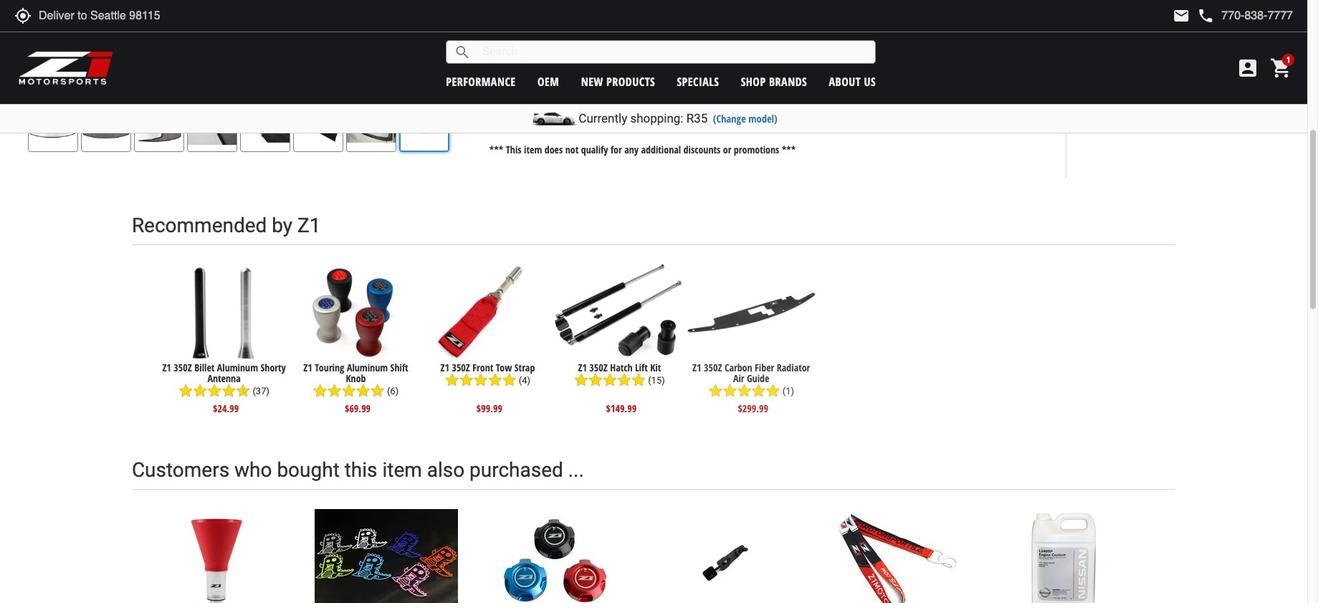 Task type: locate. For each thing, give the bounding box(es) containing it.
$99.99
[[477, 402, 503, 416]]

1 vertical spatial item
[[383, 458, 422, 482]]

custom-fit design prevents uv damage dual-mode || winter/summer use multi-layer construction with foam core
[[518, 25, 732, 87]]

350z left billet
[[174, 360, 192, 374]]

0 horizontal spatial item
[[383, 458, 422, 482]]

z1 for (4)
[[441, 360, 450, 374]]

shopping:
[[631, 111, 684, 125]]

nissan
[[577, 121, 612, 134]]

z1 inside z1 touring aluminum shift knob star star star star star_half (6) $69.99
[[304, 360, 313, 374]]

350z left 'carbon'
[[704, 360, 722, 374]]

350z for star_half
[[174, 360, 192, 374]]

0 horizontal spatial aluminum
[[217, 360, 258, 374]]

(15)
[[648, 375, 665, 385]]

this left the product
[[1211, 93, 1227, 106]]

air
[[734, 372, 745, 385]]

2 star_half from the left
[[371, 384, 385, 398]]

about
[[829, 74, 861, 89], [1185, 93, 1209, 106]]

about right question
[[1185, 93, 1209, 106]]

phone
[[1198, 7, 1215, 24]]

mail
[[1173, 7, 1191, 24]]

about us
[[829, 74, 876, 89]]

0 vertical spatial this
[[1211, 93, 1227, 106]]

promotions
[[734, 143, 780, 157]]

shop brands
[[741, 74, 808, 89]]

lift
[[635, 360, 648, 374]]

350z left front
[[452, 360, 470, 374]]

star_half
[[236, 384, 250, 398], [371, 384, 385, 398]]

item left does
[[524, 143, 542, 157]]

item right this
[[383, 458, 422, 482]]

construction
[[579, 74, 645, 87]]

$299.99
[[738, 402, 769, 416]]

*** this item does not qualify for any additional discounts or promotions ***
[[490, 143, 796, 157]]

this
[[1211, 93, 1227, 106], [506, 143, 522, 157]]

also
[[427, 458, 465, 482]]

z1 left front
[[441, 360, 450, 374]]

z1
[[298, 214, 321, 237], [162, 360, 171, 374], [304, 360, 313, 374], [441, 360, 450, 374], [578, 360, 587, 374], [693, 360, 702, 374]]

z1 inside z1 350z carbon fiber radiator air guide star star star star star (1) $299.99
[[693, 360, 702, 374]]

dual-
[[518, 57, 546, 70]]

1 horizontal spatial this
[[1211, 93, 1227, 106]]

this
[[345, 458, 378, 482]]

z1 left billet
[[162, 360, 171, 374]]

new products
[[581, 74, 656, 89]]

350z inside z1 350z front tow strap star star star star star (4)
[[452, 360, 470, 374]]

new
[[581, 74, 604, 89]]

*** right promotions
[[782, 143, 796, 157]]

1 vertical spatial about
[[1185, 93, 1209, 106]]

1 horizontal spatial aluminum
[[347, 360, 388, 374]]

phone link
[[1198, 7, 1294, 24]]

this down 2003- on the left
[[506, 143, 522, 157]]

z1 inside z1 350z front tow strap star star star star star (4)
[[441, 360, 450, 374]]

mail link
[[1173, 7, 1191, 24]]

*** down "fits:"
[[490, 143, 504, 157]]

about us link
[[829, 74, 876, 89]]

Search search field
[[471, 41, 876, 63]]

||
[[579, 57, 584, 70]]

to
[[1186, 20, 1196, 37]]

z1 left hatch
[[578, 360, 587, 374]]

cart
[[1199, 20, 1220, 37]]

about left us at the top
[[829, 74, 861, 89]]

z1 350z billet aluminum shorty antenna star star star star star_half (37) $24.99
[[162, 360, 286, 416]]

350z left hatch
[[590, 360, 608, 374]]

z1 left the touring
[[304, 360, 313, 374]]

about inside question_answer ask a question about this product
[[1185, 93, 1209, 106]]

1 horizontal spatial star_half
[[371, 384, 385, 398]]

1 horizontal spatial about
[[1185, 93, 1209, 106]]

antenna
[[208, 372, 241, 385]]

0 horizontal spatial about
[[829, 74, 861, 89]]

customers
[[132, 458, 230, 482]]

my_location
[[14, 7, 32, 24]]

customers who bought this item also purchased ...
[[132, 458, 584, 482]]

aluminum left shift
[[347, 360, 388, 374]]

shop brands link
[[741, 74, 808, 89]]

star_half left '(37)'
[[236, 384, 250, 398]]

fits:
[[490, 96, 508, 112]]

does
[[545, 143, 563, 157]]

1 horizontal spatial item
[[524, 143, 542, 157]]

star_half left (6)
[[371, 384, 385, 398]]

***
[[490, 143, 504, 157], [782, 143, 796, 157]]

350z for (15)
[[590, 360, 608, 374]]

who
[[235, 458, 272, 482]]

z1 right kit
[[693, 360, 702, 374]]

0 horizontal spatial ***
[[490, 143, 504, 157]]

additional
[[641, 143, 681, 157]]

350z for star
[[704, 360, 722, 374]]

350z inside z1 350z billet aluminum shorty antenna star star star star star_half (37) $24.99
[[174, 360, 192, 374]]

z1 touring aluminum shift knob star star star star star_half (6) $69.99
[[304, 360, 408, 416]]

use
[[670, 57, 691, 70]]

0 horizontal spatial star_half
[[236, 384, 250, 398]]

1 horizontal spatial ***
[[782, 143, 796, 157]]

(1)
[[783, 386, 795, 397]]

currently
[[579, 111, 628, 125]]

z1 inside z1 350z billet aluminum shorty antenna star star star star star_half (37) $24.99
[[162, 360, 171, 374]]

1 vertical spatial this
[[506, 143, 522, 157]]

350z inside z1 350z hatch lift kit star star star star star (15)
[[590, 360, 608, 374]]

this inside question_answer ask a question about this product
[[1211, 93, 1227, 106]]

shorty
[[261, 360, 286, 374]]

star
[[445, 373, 459, 387], [459, 373, 474, 387], [474, 373, 488, 387], [488, 373, 502, 387], [502, 373, 517, 387], [574, 373, 589, 387], [589, 373, 603, 387], [603, 373, 617, 387], [617, 373, 632, 387], [632, 373, 646, 387], [179, 384, 193, 398], [193, 384, 207, 398], [207, 384, 222, 398], [222, 384, 236, 398], [313, 384, 328, 398], [328, 384, 342, 398], [342, 384, 356, 398], [356, 384, 371, 398], [709, 384, 723, 398], [723, 384, 738, 398], [738, 384, 752, 398], [752, 384, 766, 398], [766, 384, 781, 398]]

core
[[707, 74, 732, 87]]

350z for (4)
[[452, 360, 470, 374]]

shopping_cart
[[1271, 57, 1294, 80]]

aluminum right billet
[[217, 360, 258, 374]]

for
[[611, 143, 622, 157]]

2 aluminum from the left
[[347, 360, 388, 374]]

350z
[[615, 121, 641, 134], [174, 360, 192, 374], [452, 360, 470, 374], [590, 360, 608, 374], [704, 360, 722, 374]]

products
[[607, 74, 656, 89]]

z1 inside z1 350z hatch lift kit star star star star star (15)
[[578, 360, 587, 374]]

prevents
[[518, 41, 563, 54]]

specials
[[677, 74, 720, 89]]

multi-
[[518, 74, 548, 87]]

350z inside z1 350z carbon fiber radiator air guide star star star star star (1) $299.99
[[704, 360, 722, 374]]

1 aluminum from the left
[[217, 360, 258, 374]]

2003-2009 nissan 350z
[[518, 121, 641, 134]]

1 star_half from the left
[[236, 384, 250, 398]]

...
[[568, 458, 584, 482]]

touring
[[315, 360, 345, 374]]



Task type: vqa. For each thing, say whether or not it's contained in the screenshot.


Task type: describe. For each thing, give the bounding box(es) containing it.
question_answer ask a question about this product
[[1102, 91, 1260, 109]]

1 *** from the left
[[490, 143, 504, 157]]

recommended by z1
[[132, 214, 321, 237]]

with
[[649, 74, 672, 87]]

fiber
[[755, 360, 775, 374]]

aluminum inside z1 touring aluminum shift knob star star star star star_half (6) $69.99
[[347, 360, 388, 374]]

z1 motorsports logo image
[[18, 50, 114, 86]]

shop
[[741, 74, 766, 89]]

2009
[[548, 121, 574, 134]]

$24.99
[[213, 402, 239, 416]]

discounts
[[684, 143, 721, 157]]

$69.99
[[345, 402, 371, 416]]

ask
[[1123, 93, 1137, 106]]

custom-
[[518, 25, 563, 37]]

brands
[[769, 74, 808, 89]]

z1 350z carbon fiber radiator air guide star star star star star (1) $299.99
[[693, 360, 811, 416]]

carbon
[[725, 360, 753, 374]]

new products link
[[581, 74, 656, 89]]

radiator
[[777, 360, 811, 374]]

2 *** from the left
[[782, 143, 796, 157]]

question_answer
[[1102, 91, 1120, 109]]

aluminum inside z1 350z billet aluminum shorty antenna star star star star star_half (37) $24.99
[[217, 360, 258, 374]]

winter/summer
[[587, 57, 667, 70]]

recommended
[[132, 214, 267, 237]]

billet
[[194, 360, 215, 374]]

bought
[[277, 458, 340, 482]]

(change
[[713, 112, 746, 125]]

question
[[1147, 93, 1183, 106]]

or
[[723, 143, 732, 157]]

any
[[625, 143, 639, 157]]

0 vertical spatial item
[[524, 143, 542, 157]]

(4)
[[519, 375, 531, 385]]

qualify
[[581, 143, 608, 157]]

strap
[[515, 360, 535, 374]]

account_box link
[[1233, 57, 1264, 80]]

add_shopping_cart
[[1142, 20, 1159, 38]]

add_shopping_cart add to cart
[[1142, 20, 1220, 38]]

(change model) link
[[713, 112, 778, 125]]

account_box
[[1237, 57, 1260, 80]]

design
[[579, 25, 615, 37]]

z1 for (6)
[[304, 360, 313, 374]]

z1 for star_half
[[162, 360, 171, 374]]

add
[[1163, 20, 1183, 37]]

0 vertical spatial about
[[829, 74, 861, 89]]

oem
[[538, 74, 560, 89]]

z1 for star
[[693, 360, 702, 374]]

layer
[[548, 74, 576, 87]]

front
[[473, 360, 494, 374]]

model)
[[749, 112, 778, 125]]

by
[[272, 214, 293, 237]]

performance link
[[446, 74, 516, 89]]

(37)
[[253, 386, 270, 397]]

r35
[[687, 111, 708, 125]]

tow
[[496, 360, 512, 374]]

search
[[454, 43, 471, 61]]

z1 350z hatch lift kit star star star star star (15)
[[574, 360, 665, 387]]

fit
[[563, 25, 576, 37]]

350z up any
[[615, 121, 641, 134]]

foam
[[675, 74, 704, 87]]

performance
[[446, 74, 516, 89]]

damage
[[585, 41, 628, 54]]

us
[[865, 74, 876, 89]]

kit
[[651, 360, 661, 374]]

z1 for (15)
[[578, 360, 587, 374]]

star_half inside z1 touring aluminum shift knob star star star star star_half (6) $69.99
[[371, 384, 385, 398]]

(6)
[[387, 386, 399, 397]]

a
[[1140, 93, 1145, 106]]

guide
[[747, 372, 770, 385]]

mode
[[546, 57, 576, 70]]

star_half inside z1 350z billet aluminum shorty antenna star star star star star_half (37) $24.99
[[236, 384, 250, 398]]

shopping_cart link
[[1267, 57, 1294, 80]]

uv
[[566, 41, 582, 54]]

purchased
[[470, 458, 563, 482]]

0 horizontal spatial this
[[506, 143, 522, 157]]

2003-
[[518, 121, 548, 134]]

product
[[1229, 93, 1260, 106]]

not
[[566, 143, 579, 157]]

oem link
[[538, 74, 560, 89]]

currently shopping: r35 (change model)
[[579, 111, 778, 125]]

z1 right by
[[298, 214, 321, 237]]



